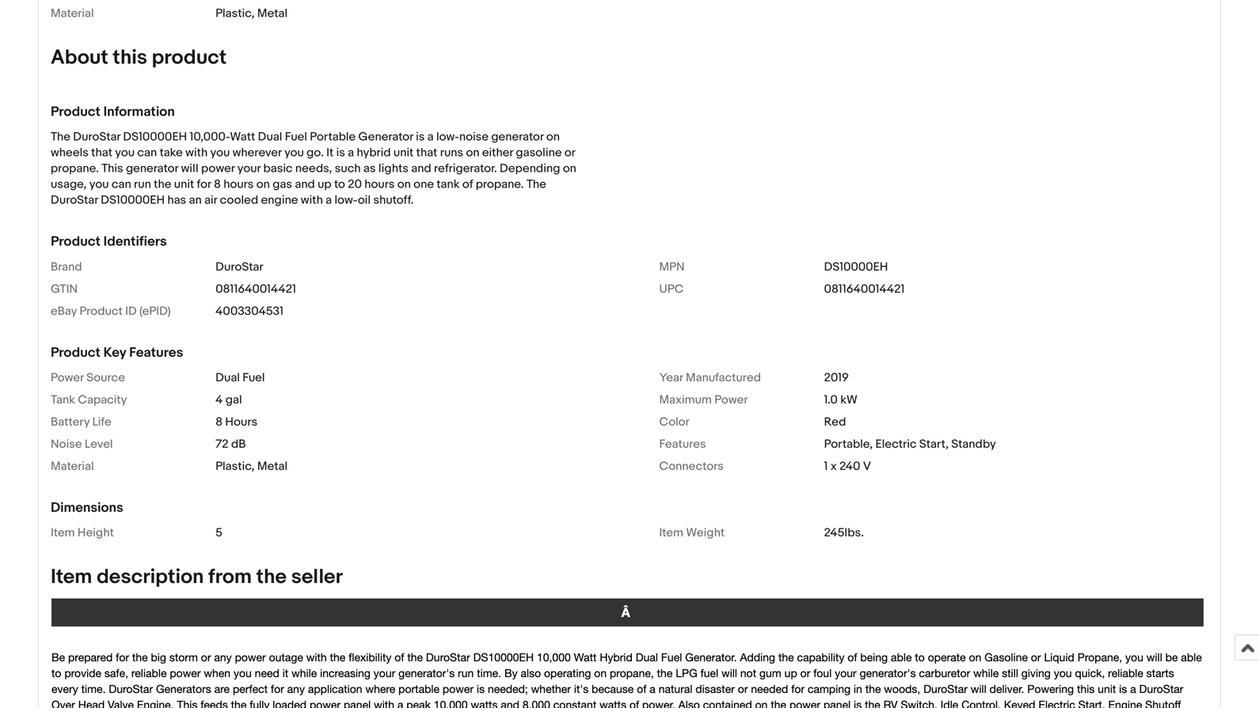 Task type: locate. For each thing, give the bounding box(es) containing it.
generator up run
[[126, 162, 178, 176]]

0 horizontal spatial the
[[51, 130, 70, 144]]

1 horizontal spatial dual
[[258, 130, 282, 144]]

245lbs.
[[824, 526, 864, 541]]

product up power source
[[51, 345, 100, 361]]

0 vertical spatial with
[[185, 146, 208, 160]]

as
[[363, 162, 376, 176]]

year manufactured
[[659, 371, 761, 385]]

and down needs,
[[295, 178, 315, 192]]

portable,
[[824, 438, 873, 452]]

unit down will
[[174, 178, 194, 192]]

product up wheels
[[51, 104, 100, 120]]

item for item height
[[51, 526, 75, 541]]

1 horizontal spatial hours
[[365, 178, 395, 192]]

1 horizontal spatial the
[[256, 566, 287, 590]]

1 plastic, from the top
[[216, 6, 255, 21]]

dual
[[258, 130, 282, 144], [216, 371, 240, 385]]

tank
[[51, 393, 75, 408]]

0 horizontal spatial with
[[185, 146, 208, 160]]

plastic, up product
[[216, 6, 255, 21]]

features down color
[[659, 438, 706, 452]]

durostar down product information
[[73, 130, 120, 144]]

generator up either
[[491, 130, 544, 144]]

standby
[[951, 438, 996, 452]]

or
[[565, 146, 575, 160]]

2 metal from the top
[[257, 460, 288, 474]]

1 metal from the top
[[257, 6, 288, 21]]

1 plastic, metal from the top
[[216, 6, 288, 21]]

1 horizontal spatial power
[[715, 393, 748, 408]]

that left runs
[[416, 146, 438, 160]]

0 horizontal spatial and
[[295, 178, 315, 192]]

1 material from the top
[[51, 6, 94, 21]]

the
[[154, 178, 171, 192], [256, 566, 287, 590]]

1 vertical spatial the
[[527, 178, 546, 192]]

0 vertical spatial plastic,
[[216, 6, 255, 21]]

about
[[51, 45, 108, 70]]

fuel
[[285, 130, 307, 144], [243, 371, 265, 385]]

watt
[[230, 130, 255, 144]]

low- up runs
[[436, 130, 459, 144]]

with down up
[[301, 193, 323, 208]]

1 that from the left
[[91, 146, 112, 160]]

for
[[197, 178, 211, 192]]

usage,
[[51, 178, 87, 192]]

product left id
[[80, 304, 123, 319]]

low- down to
[[335, 193, 358, 208]]

description
[[97, 566, 204, 590]]

dual up 'wherever'
[[258, 130, 282, 144]]

1 vertical spatial the
[[256, 566, 287, 590]]

1 vertical spatial can
[[112, 178, 131, 192]]

item left 'weight'
[[659, 526, 684, 541]]

1 vertical spatial material
[[51, 460, 94, 474]]

1 vertical spatial ds10000eh
[[101, 193, 165, 208]]

0 vertical spatial can
[[137, 146, 157, 160]]

0 vertical spatial metal
[[257, 6, 288, 21]]

0 horizontal spatial 0811640014421
[[216, 282, 296, 296]]

plastic, metal
[[216, 6, 288, 21], [216, 460, 288, 474]]

propane. down wheels
[[51, 162, 99, 176]]

low-
[[436, 130, 459, 144], [335, 193, 358, 208]]

is
[[416, 130, 425, 144], [336, 146, 345, 160]]

the up wheels
[[51, 130, 70, 144]]

seller
[[291, 566, 343, 590]]

2 material from the top
[[51, 460, 94, 474]]

0 horizontal spatial is
[[336, 146, 345, 160]]

2 plastic, metal from the top
[[216, 460, 288, 474]]

0 vertical spatial material
[[51, 6, 94, 21]]

noise
[[459, 130, 489, 144]]

(epid)
[[139, 304, 171, 319]]

to
[[334, 178, 345, 192]]

1 horizontal spatial features
[[659, 438, 706, 452]]

1 vertical spatial plastic,
[[216, 460, 255, 474]]

1 vertical spatial and
[[295, 178, 315, 192]]

240
[[840, 460, 861, 474]]

0 vertical spatial fuel
[[285, 130, 307, 144]]

lights
[[378, 162, 409, 176]]

product
[[51, 104, 100, 120], [51, 234, 100, 250], [80, 304, 123, 319], [51, 345, 100, 361]]

1 horizontal spatial can
[[137, 146, 157, 160]]

0 horizontal spatial generator
[[126, 162, 178, 176]]

0 vertical spatial features
[[129, 345, 183, 361]]

durostar up 4003304531
[[216, 260, 263, 274]]

a down up
[[326, 193, 332, 208]]

2 that from the left
[[416, 146, 438, 160]]

and up one
[[411, 162, 431, 176]]

1 horizontal spatial that
[[416, 146, 438, 160]]

can down this
[[112, 178, 131, 192]]

is right it
[[336, 146, 345, 160]]

power down manufactured
[[715, 393, 748, 408]]

tank
[[437, 178, 460, 192]]

the
[[51, 130, 70, 144], [527, 178, 546, 192]]

1.0
[[824, 393, 838, 408]]

1 horizontal spatial the
[[527, 178, 546, 192]]

0 vertical spatial dual
[[258, 130, 282, 144]]

4003304531
[[216, 304, 283, 319]]

hybrid
[[357, 146, 391, 160]]

material for about this product
[[51, 6, 94, 21]]

with up will
[[185, 146, 208, 160]]

is right generator
[[416, 130, 425, 144]]

0 horizontal spatial power
[[51, 371, 84, 385]]

1 horizontal spatial low-
[[436, 130, 459, 144]]

cooled
[[220, 193, 258, 208]]

key
[[103, 345, 126, 361]]

power
[[51, 371, 84, 385], [715, 393, 748, 408]]

0 vertical spatial generator
[[491, 130, 544, 144]]

the durostar ds10000eh 10,000-watt dual fuel portable generator is a low-noise generator on wheels that you can take with you wherever you go. it is a hybrid unit that runs on either gasoline or propane. this generator will power your basic needs, such as lights and refrigerator. depending on usage, you can run the unit for 8 hours on gas and up to 20 hours on one tank of propane. the durostar ds10000eh has an air cooled engine with a low-oil shutoff.
[[51, 130, 577, 208]]

power up tank
[[51, 371, 84, 385]]

0 vertical spatial plastic, metal
[[216, 6, 288, 21]]

2 vertical spatial durostar
[[216, 260, 263, 274]]

1 vertical spatial plastic, metal
[[216, 460, 288, 474]]

item
[[51, 526, 75, 541], [659, 526, 684, 541], [51, 566, 92, 590]]

2 plastic, from the top
[[216, 460, 255, 474]]

and
[[411, 162, 431, 176], [295, 178, 315, 192]]

5
[[216, 526, 223, 541]]

can
[[137, 146, 157, 160], [112, 178, 131, 192]]

1 vertical spatial a
[[348, 146, 354, 160]]

metal
[[257, 6, 288, 21], [257, 460, 288, 474]]

1 vertical spatial fuel
[[243, 371, 265, 385]]

1
[[824, 460, 828, 474]]

0 horizontal spatial hours
[[224, 178, 254, 192]]

you left go.
[[284, 146, 304, 160]]

material for connectors
[[51, 460, 94, 474]]

a up such
[[348, 146, 354, 160]]

1 vertical spatial metal
[[257, 460, 288, 474]]

propane. down either
[[476, 178, 524, 192]]

1 horizontal spatial fuel
[[285, 130, 307, 144]]

0 vertical spatial unit
[[394, 146, 414, 160]]

0 vertical spatial and
[[411, 162, 431, 176]]

0 horizontal spatial unit
[[174, 178, 194, 192]]

0 horizontal spatial low-
[[335, 193, 358, 208]]

can left take at the left top of page
[[137, 146, 157, 160]]

plastic, metal down db
[[216, 460, 288, 474]]

one
[[414, 178, 434, 192]]

features
[[129, 345, 183, 361], [659, 438, 706, 452]]

hours down the as
[[365, 178, 395, 192]]

material down noise on the left bottom
[[51, 460, 94, 474]]

1 horizontal spatial is
[[416, 130, 425, 144]]

product up brand
[[51, 234, 100, 250]]

gas
[[273, 178, 292, 192]]

0 horizontal spatial that
[[91, 146, 112, 160]]

2 vertical spatial ds10000eh
[[824, 260, 888, 274]]

plastic, metal up product
[[216, 6, 288, 21]]

plastic, down db
[[216, 460, 255, 474]]

0 vertical spatial power
[[51, 371, 84, 385]]

the down depending
[[527, 178, 546, 192]]

on down or
[[563, 162, 577, 176]]

plastic, for about this product
[[216, 6, 255, 21]]

0 horizontal spatial a
[[326, 193, 332, 208]]

power
[[201, 162, 235, 176]]

2 0811640014421 from the left
[[824, 282, 905, 296]]

1 horizontal spatial propane.
[[476, 178, 524, 192]]

item left height
[[51, 526, 75, 541]]

the right "from"
[[256, 566, 287, 590]]

connectors
[[659, 460, 724, 474]]

0 horizontal spatial fuel
[[243, 371, 265, 385]]

battery
[[51, 415, 90, 430]]

you
[[115, 146, 135, 160], [210, 146, 230, 160], [284, 146, 304, 160], [89, 178, 109, 192]]

capacity
[[78, 393, 127, 408]]

8 right for
[[214, 178, 221, 192]]

on down noise
[[466, 146, 480, 160]]

gtin
[[51, 282, 78, 296]]

a left noise
[[427, 130, 434, 144]]

1 vertical spatial with
[[301, 193, 323, 208]]

battery life
[[51, 415, 111, 430]]

unit up lights
[[394, 146, 414, 160]]

0 vertical spatial 8
[[214, 178, 221, 192]]

durostar down usage,
[[51, 193, 98, 208]]

8
[[214, 178, 221, 192], [216, 415, 223, 430]]

8 down 4
[[216, 415, 223, 430]]

8 inside the durostar ds10000eh 10,000-watt dual fuel portable generator is a low-noise generator on wheels that you can take with you wherever you go. it is a hybrid unit that runs on either gasoline or propane. this generator will power your basic needs, such as lights and refrigerator. depending on usage, you can run the unit for 8 hours on gas and up to 20 hours on one tank of propane. the durostar ds10000eh has an air cooled engine with a low-oil shutoff.
[[214, 178, 221, 192]]

1 horizontal spatial generator
[[491, 130, 544, 144]]

noise
[[51, 438, 82, 452]]

that up this
[[91, 146, 112, 160]]

run
[[134, 178, 151, 192]]

1 vertical spatial generator
[[126, 162, 178, 176]]

1 horizontal spatial 0811640014421
[[824, 282, 905, 296]]

0 horizontal spatial the
[[154, 178, 171, 192]]

the right run
[[154, 178, 171, 192]]

ds10000eh
[[123, 130, 187, 144], [101, 193, 165, 208], [824, 260, 888, 274]]

hours up cooled
[[224, 178, 254, 192]]

on up shutoff.
[[397, 178, 411, 192]]

x
[[831, 460, 837, 474]]

maximum power
[[659, 393, 748, 408]]

dual up 4 gal
[[216, 371, 240, 385]]

features right key
[[129, 345, 183, 361]]

1.0 kw
[[824, 393, 858, 408]]

plastic, for connectors
[[216, 460, 255, 474]]

1 vertical spatial features
[[659, 438, 706, 452]]

item down item height
[[51, 566, 92, 590]]

generator
[[491, 130, 544, 144], [126, 162, 178, 176]]

0 vertical spatial a
[[427, 130, 434, 144]]

fuel up hours
[[243, 371, 265, 385]]

1 horizontal spatial unit
[[394, 146, 414, 160]]

material up about
[[51, 6, 94, 21]]

durostar
[[73, 130, 120, 144], [51, 193, 98, 208], [216, 260, 263, 274]]

0 vertical spatial the
[[154, 178, 171, 192]]

hours
[[224, 178, 254, 192], [365, 178, 395, 192]]

fuel up go.
[[285, 130, 307, 144]]

0 horizontal spatial propane.
[[51, 162, 99, 176]]

0 horizontal spatial can
[[112, 178, 131, 192]]

1 vertical spatial dual
[[216, 371, 240, 385]]

1 horizontal spatial a
[[348, 146, 354, 160]]

1 0811640014421 from the left
[[216, 282, 296, 296]]



Task type: describe. For each thing, give the bounding box(es) containing it.
go.
[[307, 146, 324, 160]]

0 vertical spatial is
[[416, 130, 425, 144]]

product for key
[[51, 345, 100, 361]]

0 horizontal spatial dual
[[216, 371, 240, 385]]

source
[[86, 371, 125, 385]]

1 vertical spatial 8
[[216, 415, 223, 430]]

0 vertical spatial durostar
[[73, 130, 120, 144]]

plastic, metal for connectors
[[216, 460, 288, 474]]

height
[[78, 526, 114, 541]]

dual inside the durostar ds10000eh 10,000-watt dual fuel portable generator is a low-noise generator on wheels that you can take with you wherever you go. it is a hybrid unit that runs on either gasoline or propane. this generator will power your basic needs, such as lights and refrigerator. depending on usage, you can run the unit for 8 hours on gas and up to 20 hours on one tank of propane. the durostar ds10000eh has an air cooled engine with a low-oil shutoff.
[[258, 130, 282, 144]]

1 vertical spatial is
[[336, 146, 345, 160]]

item for item description from the seller
[[51, 566, 92, 590]]

oil
[[358, 193, 371, 208]]

dimensions
[[51, 500, 123, 517]]

item height
[[51, 526, 114, 541]]

shutoff.
[[373, 193, 414, 208]]

will
[[181, 162, 199, 176]]

level
[[85, 438, 113, 452]]

plastic, metal for about this product
[[216, 6, 288, 21]]

your
[[237, 162, 261, 176]]

take
[[160, 146, 183, 160]]

0 horizontal spatial features
[[129, 345, 183, 361]]

this
[[113, 45, 147, 70]]

db
[[231, 438, 246, 452]]

either
[[482, 146, 513, 160]]

4
[[216, 393, 223, 408]]

72 db
[[216, 438, 246, 452]]

metal for connectors
[[257, 460, 288, 474]]

has
[[167, 193, 186, 208]]

portable, electric start, standby
[[824, 438, 996, 452]]

1 vertical spatial power
[[715, 393, 748, 408]]

generator
[[358, 130, 413, 144]]

ebay product id (epid)
[[51, 304, 171, 319]]

up
[[318, 178, 332, 192]]

runs
[[440, 146, 463, 160]]

0811640014421 for gtin
[[216, 282, 296, 296]]

id
[[125, 304, 137, 319]]

electric
[[876, 438, 917, 452]]

this
[[102, 162, 123, 176]]

from
[[208, 566, 252, 590]]

about this product
[[51, 45, 227, 70]]

it
[[326, 146, 334, 160]]

item for item weight
[[659, 526, 684, 541]]

0 vertical spatial the
[[51, 130, 70, 144]]

1 vertical spatial unit
[[174, 178, 194, 192]]

an
[[189, 193, 202, 208]]

0 vertical spatial ds10000eh
[[123, 130, 187, 144]]

product for information
[[51, 104, 100, 120]]

1 x 240 v
[[824, 460, 871, 474]]

1 hours from the left
[[224, 178, 254, 192]]

basic
[[263, 162, 293, 176]]

gasoline
[[516, 146, 562, 160]]

portable
[[310, 130, 356, 144]]

0 vertical spatial low-
[[436, 130, 459, 144]]

product for identifiers
[[51, 234, 100, 250]]

mpn
[[659, 260, 685, 274]]

maximum
[[659, 393, 712, 408]]

4 gal
[[216, 393, 242, 408]]

2 vertical spatial a
[[326, 193, 332, 208]]

8 hours
[[216, 415, 257, 430]]

2 hours from the left
[[365, 178, 395, 192]]

2 horizontal spatial a
[[427, 130, 434, 144]]

needs,
[[295, 162, 332, 176]]

red
[[824, 415, 846, 430]]

ebay
[[51, 304, 77, 319]]

color
[[659, 415, 690, 430]]

you down this
[[89, 178, 109, 192]]

dual fuel
[[216, 371, 265, 385]]

0811640014421 for upc
[[824, 282, 905, 296]]

0 vertical spatial propane.
[[51, 162, 99, 176]]

fuel inside the durostar ds10000eh 10,000-watt dual fuel portable generator is a low-noise generator on wheels that you can take with you wherever you go. it is a hybrid unit that runs on either gasoline or propane. this generator will power your basic needs, such as lights and refrigerator. depending on usage, you can run the unit for 8 hours on gas and up to 20 hours on one tank of propane. the durostar ds10000eh has an air cooled engine with a low-oil shutoff.
[[285, 130, 307, 144]]

tank capacity
[[51, 393, 127, 408]]

1 vertical spatial low-
[[335, 193, 358, 208]]

manufactured
[[686, 371, 761, 385]]

1 vertical spatial durostar
[[51, 193, 98, 208]]

identifiers
[[103, 234, 167, 250]]

life
[[92, 415, 111, 430]]

item weight
[[659, 526, 725, 541]]

72
[[216, 438, 229, 452]]

wherever
[[233, 146, 282, 160]]

20
[[348, 178, 362, 192]]

item description from the seller
[[51, 566, 343, 590]]

v
[[863, 460, 871, 474]]

on up gasoline
[[546, 130, 560, 144]]

year
[[659, 371, 683, 385]]

brand
[[51, 260, 82, 274]]

hours
[[225, 415, 257, 430]]

start,
[[919, 438, 949, 452]]

2019
[[824, 371, 849, 385]]

refrigerator.
[[434, 162, 497, 176]]

10,000-
[[190, 130, 230, 144]]

you up this
[[115, 146, 135, 160]]

1 horizontal spatial with
[[301, 193, 323, 208]]

engine
[[261, 193, 298, 208]]

of
[[462, 178, 473, 192]]

metal for about this product
[[257, 6, 288, 21]]

weight
[[686, 526, 725, 541]]

1 vertical spatial propane.
[[476, 178, 524, 192]]

such
[[335, 162, 361, 176]]

wheels
[[51, 146, 89, 160]]

the inside the durostar ds10000eh 10,000-watt dual fuel portable generator is a low-noise generator on wheels that you can take with you wherever you go. it is a hybrid unit that runs on either gasoline or propane. this generator will power your basic needs, such as lights and refrigerator. depending on usage, you can run the unit for 8 hours on gas and up to 20 hours on one tank of propane. the durostar ds10000eh has an air cooled engine with a low-oil shutoff.
[[154, 178, 171, 192]]

information
[[103, 104, 175, 120]]

product information
[[51, 104, 175, 120]]

on left "gas"
[[256, 178, 270, 192]]

you up power at the left of the page
[[210, 146, 230, 160]]

upc
[[659, 282, 684, 296]]

kw
[[841, 393, 858, 408]]

noise level
[[51, 438, 113, 452]]

1 horizontal spatial and
[[411, 162, 431, 176]]

power source
[[51, 371, 125, 385]]



Task type: vqa. For each thing, say whether or not it's contained in the screenshot.


